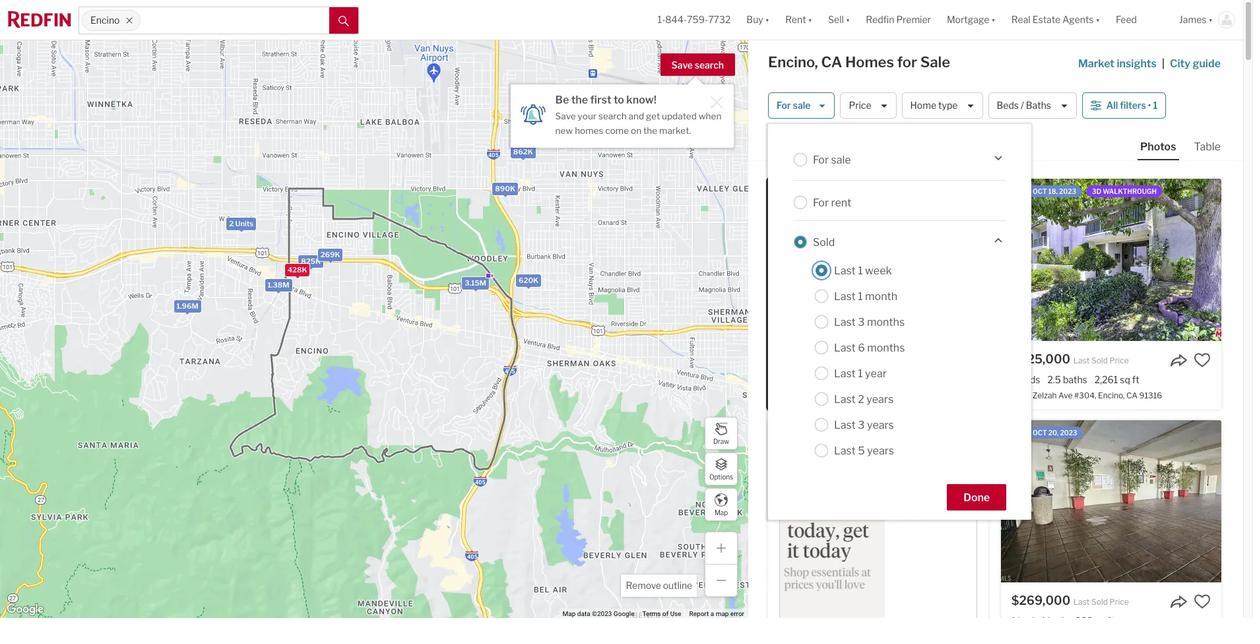 Task type: vqa. For each thing, say whether or not it's contained in the screenshot.
Come
yes



Task type: locate. For each thing, give the bounding box(es) containing it.
▾ right james
[[1209, 14, 1213, 25]]

sq right 940 on the bottom right of the page
[[874, 374, 884, 385]]

save inside save your search and get updated when new homes come on the market.
[[555, 111, 576, 121]]

1 horizontal spatial for sale
[[813, 153, 851, 166]]

a
[[711, 610, 714, 618]]

favorite button image
[[1194, 352, 1211, 369], [1194, 593, 1211, 610]]

3 up 5 on the bottom right of page
[[858, 419, 865, 431]]

3d
[[1092, 187, 1101, 195]]

$269,000
[[1012, 594, 1071, 608]]

sold oct 18, 2023
[[1013, 187, 1076, 195]]

0 horizontal spatial ft
[[886, 374, 893, 385]]

remove encino image
[[126, 16, 133, 24]]

photos
[[1140, 141, 1176, 153]]

$428,000
[[779, 352, 838, 366]]

baths up #304,
[[1063, 374, 1087, 385]]

2,261
[[1095, 374, 1118, 385]]

remove
[[626, 580, 661, 591]]

2 ave from the left
[[1059, 391, 1073, 401]]

last 3 months
[[834, 316, 905, 328]]

1 vertical spatial 3
[[858, 419, 865, 431]]

1 horizontal spatial ft
[[1132, 374, 1139, 385]]

1 vertical spatial favorite button image
[[1194, 593, 1211, 610]]

oct left 20,
[[1033, 429, 1047, 437]]

ave left the #129,
[[841, 391, 856, 401]]

759-
[[687, 14, 708, 25]]

terms of use link
[[642, 610, 681, 618]]

1 for year
[[858, 367, 863, 380]]

ft right 940 on the bottom right of the page
[[886, 374, 893, 385]]

report a map error
[[689, 610, 744, 618]]

dialog
[[768, 124, 1031, 520]]

sq
[[874, 374, 884, 385], [1120, 374, 1130, 385]]

1-844-759-7732
[[658, 14, 731, 25]]

5
[[858, 444, 865, 457]]

0 vertical spatial 3
[[858, 316, 865, 328]]

0 vertical spatial search
[[695, 59, 724, 71]]

2 up newcastle
[[815, 374, 820, 385]]

encino, down 940 sq ft
[[879, 391, 906, 401]]

save down 844-
[[672, 59, 693, 71]]

1 vertical spatial months
[[867, 342, 905, 354]]

last sold price up 2,261
[[1074, 356, 1129, 366]]

last sold price right $269,000 at right
[[1074, 597, 1129, 607]]

options
[[709, 473, 733, 481]]

save inside button
[[672, 59, 693, 71]]

years down 940 sq ft
[[867, 393, 894, 406]]

google image
[[3, 601, 47, 618]]

3 ▾ from the left
[[846, 14, 850, 25]]

2 left beds at the bottom right of the page
[[1012, 374, 1017, 385]]

months for last 6 months
[[867, 342, 905, 354]]

ca down 2,261 sq ft
[[1126, 391, 1138, 401]]

map button
[[705, 488, 738, 521]]

last inside $428,000 last sold price
[[841, 356, 857, 366]]

None search field
[[141, 7, 329, 34]]

#304,
[[1074, 391, 1096, 401]]

last sold price for $269,000
[[1074, 597, 1129, 607]]

▾ right rent
[[808, 14, 812, 25]]

2 last sold price from the top
[[1074, 597, 1129, 607]]

encino
[[90, 15, 120, 26]]

▾ right agents
[[1096, 14, 1100, 25]]

sold
[[813, 236, 835, 248], [859, 356, 875, 366], [1091, 356, 1108, 366], [1092, 597, 1108, 607]]

guide
[[1193, 57, 1221, 70]]

1 horizontal spatial 91316
[[1139, 391, 1162, 401]]

last left 6
[[834, 342, 856, 354]]

2023 for $269,000
[[1060, 429, 1077, 437]]

844-
[[665, 14, 687, 25]]

2.5
[[1048, 374, 1061, 385]]

0 vertical spatial for
[[777, 100, 791, 111]]

1 horizontal spatial search
[[695, 59, 724, 71]]

4 ▾ from the left
[[991, 14, 996, 25]]

0 horizontal spatial for sale
[[777, 100, 811, 111]]

2.5 baths
[[1048, 374, 1087, 385]]

oct left 24,
[[800, 187, 814, 195]]

1 vertical spatial for sale
[[813, 153, 851, 166]]

price
[[849, 100, 871, 111], [877, 356, 896, 366], [1110, 356, 1129, 366], [1110, 597, 1129, 607]]

sq right 2,261
[[1120, 374, 1130, 385]]

mortgage ▾ button
[[939, 0, 1004, 40]]

use
[[670, 610, 681, 618]]

ca right the #129,
[[907, 391, 919, 401]]

terms of use
[[642, 610, 681, 618]]

1 3 from the top
[[858, 316, 865, 328]]

be
[[555, 94, 569, 106]]

1 vertical spatial save
[[555, 111, 576, 121]]

0 vertical spatial sale
[[793, 100, 811, 111]]

last down last 1 week
[[834, 290, 856, 303]]

ca
[[821, 53, 842, 71], [907, 391, 919, 401], [1126, 391, 1138, 401]]

5325 newcastle ave #129, encino, ca 91316
[[779, 391, 943, 401]]

for inside button
[[777, 100, 791, 111]]

encino, down 2,261
[[1098, 391, 1125, 401]]

home type button
[[902, 92, 983, 119]]

▾ for sell ▾
[[846, 14, 850, 25]]

search down 7732 at top right
[[695, 59, 724, 71]]

years right 5 on the bottom right of page
[[867, 444, 894, 457]]

sell ▾ button
[[820, 0, 858, 40]]

$825,000
[[1012, 352, 1071, 366]]

1 vertical spatial years
[[867, 419, 894, 431]]

2,261 sq ft
[[1095, 374, 1139, 385]]

years for last 5 years
[[867, 444, 894, 457]]

be the first to know!
[[555, 94, 657, 106]]

the right on on the top
[[643, 125, 657, 136]]

1 horizontal spatial baths
[[1063, 374, 1087, 385]]

homes
[[845, 53, 894, 71]]

24,
[[815, 187, 826, 195]]

baths for 2 baths
[[822, 374, 846, 385]]

1 baths from the left
[[822, 374, 846, 385]]

0 horizontal spatial 91316
[[920, 391, 943, 401]]

oct for $825,000
[[1033, 187, 1047, 195]]

1 ave from the left
[[841, 391, 856, 401]]

1 horizontal spatial save
[[672, 59, 693, 71]]

search up come
[[599, 111, 627, 121]]

2 horizontal spatial encino,
[[1098, 391, 1125, 401]]

last 1 week
[[834, 264, 892, 277]]

3 for years
[[858, 419, 865, 431]]

2023 right 20,
[[1060, 429, 1077, 437]]

save for save your search and get updated when new homes come on the market.
[[555, 111, 576, 121]]

91316 for 5325 newcastle ave #129, encino, ca 91316
[[920, 391, 943, 401]]

1 ft from the left
[[886, 374, 893, 385]]

city guide link
[[1170, 56, 1223, 72]]

1 horizontal spatial the
[[643, 125, 657, 136]]

sold left 20,
[[1013, 429, 1031, 437]]

remove outline button
[[621, 575, 697, 597]]

1 sq from the left
[[874, 374, 884, 385]]

2 3 from the top
[[858, 419, 865, 431]]

report
[[689, 610, 709, 618]]

oct left 18,
[[1033, 187, 1047, 195]]

price button
[[840, 92, 897, 119]]

2 horizontal spatial ca
[[1126, 391, 1138, 401]]

7732
[[708, 14, 731, 25]]

0 vertical spatial the
[[571, 94, 588, 106]]

price inside $428,000 last sold price
[[877, 356, 896, 366]]

1 vertical spatial search
[[599, 111, 627, 121]]

ca for 5325
[[907, 391, 919, 401]]

2 inside map 'region'
[[229, 219, 234, 229]]

baths for 2.5 baths
[[1063, 374, 1087, 385]]

baths down $428,000 last sold price
[[822, 374, 846, 385]]

photo of 5416 zelzah ave #304, encino, ca 91316 image
[[1001, 179, 1222, 341]]

0 vertical spatial save
[[672, 59, 693, 71]]

map
[[715, 508, 728, 516], [563, 610, 576, 618]]

1 vertical spatial the
[[643, 125, 657, 136]]

1 vertical spatial last sold price
[[1074, 597, 1129, 607]]

1 favorite button image from the top
[[1194, 352, 1211, 369]]

market insights link
[[1078, 43, 1157, 72]]

oct for $269,000
[[1033, 429, 1047, 437]]

1 ▾ from the left
[[765, 14, 770, 25]]

0 horizontal spatial search
[[599, 111, 627, 121]]

0 horizontal spatial sq
[[874, 374, 884, 385]]

1 left week
[[858, 264, 863, 277]]

2023 right 18,
[[1059, 187, 1076, 195]]

sale
[[793, 100, 811, 111], [831, 153, 851, 166]]

▾ right sell
[[846, 14, 850, 25]]

home type
[[910, 100, 958, 111]]

last up last 1 year
[[841, 356, 857, 366]]

map region
[[0, 0, 822, 618]]

0 vertical spatial months
[[867, 316, 905, 328]]

1 horizontal spatial encino,
[[879, 391, 906, 401]]

all filters • 1
[[1106, 100, 1158, 111]]

the right be
[[571, 94, 588, 106]]

ft right 2,261
[[1132, 374, 1139, 385]]

0 vertical spatial map
[[715, 508, 728, 516]]

ave
[[841, 391, 856, 401], [1059, 391, 1073, 401]]

0 horizontal spatial sale
[[793, 100, 811, 111]]

done button
[[947, 484, 1006, 511]]

terms
[[642, 610, 661, 618]]

sold down last 6 months
[[859, 356, 875, 366]]

months for last 3 months
[[867, 316, 905, 328]]

2 sq from the left
[[1120, 374, 1130, 385]]

months right 6
[[867, 342, 905, 354]]

last
[[834, 264, 856, 277], [834, 290, 856, 303], [834, 316, 856, 328], [834, 342, 856, 354], [841, 356, 857, 366], [1074, 356, 1090, 366], [834, 367, 856, 380], [834, 393, 856, 406], [834, 419, 856, 431], [834, 444, 856, 457], [1074, 597, 1090, 607]]

1
[[1153, 100, 1158, 111], [858, 264, 863, 277], [858, 290, 863, 303], [858, 367, 863, 380]]

0 vertical spatial years
[[867, 393, 894, 406]]

last up 2.5 baths
[[1074, 356, 1090, 366]]

years up last 5 years
[[867, 419, 894, 431]]

0 horizontal spatial baths
[[822, 374, 846, 385]]

to
[[614, 94, 624, 106]]

1 horizontal spatial ca
[[907, 391, 919, 401]]

•
[[1148, 100, 1151, 111]]

map down options
[[715, 508, 728, 516]]

sold for $825,000
[[1013, 187, 1031, 195]]

last left the #129,
[[834, 393, 856, 406]]

1.38m
[[268, 280, 289, 289]]

2 baths from the left
[[1063, 374, 1087, 385]]

2 ▾ from the left
[[808, 14, 812, 25]]

2 vertical spatial years
[[867, 444, 894, 457]]

1 for month
[[858, 290, 863, 303]]

for sale button
[[768, 92, 835, 119]]

save up the new in the top of the page
[[555, 111, 576, 121]]

draw button
[[705, 417, 738, 450]]

map left the 'data'
[[563, 610, 576, 618]]

862k
[[513, 147, 533, 157]]

1 last sold price from the top
[[1074, 356, 1129, 366]]

2 baths
[[815, 374, 846, 385]]

ca left homes
[[821, 53, 842, 71]]

sell ▾
[[828, 14, 850, 25]]

years
[[867, 393, 894, 406], [867, 419, 894, 431], [867, 444, 894, 457]]

sold left 18,
[[1013, 187, 1031, 195]]

2 91316 from the left
[[1139, 391, 1162, 401]]

0 horizontal spatial map
[[563, 610, 576, 618]]

2 ft from the left
[[1132, 374, 1139, 385]]

sold for $428,000
[[780, 187, 798, 195]]

91316 right the #129,
[[920, 391, 943, 401]]

encino, for 5325
[[879, 391, 906, 401]]

2 favorite button image from the top
[[1194, 593, 1211, 610]]

sale inside button
[[793, 100, 811, 111]]

map inside button
[[715, 508, 728, 516]]

1 91316 from the left
[[920, 391, 943, 401]]

1 left year
[[858, 367, 863, 380]]

▾
[[765, 14, 770, 25], [808, 14, 812, 25], [846, 14, 850, 25], [991, 14, 996, 25], [1096, 14, 1100, 25], [1209, 14, 1213, 25]]

91316 down 2,261 sq ft
[[1139, 391, 1162, 401]]

ave for zelzah
[[1059, 391, 1073, 401]]

6 ▾ from the left
[[1209, 14, 1213, 25]]

3.15m
[[465, 278, 486, 288]]

james
[[1179, 14, 1207, 25]]

2 left 'units'
[[229, 219, 234, 229]]

price inside 'button'
[[849, 100, 871, 111]]

1 vertical spatial map
[[563, 610, 576, 618]]

3 up 6
[[858, 316, 865, 328]]

0 vertical spatial last sold price
[[1074, 356, 1129, 366]]

last right $269,000 at right
[[1074, 597, 1090, 607]]

0 vertical spatial favorite button image
[[1194, 352, 1211, 369]]

sq for 940
[[874, 374, 884, 385]]

sale
[[920, 53, 950, 71]]

report a map error link
[[689, 610, 744, 618]]

0 horizontal spatial the
[[571, 94, 588, 106]]

last up "last 1 month"
[[834, 264, 856, 277]]

▾ for buy ▾
[[765, 14, 770, 25]]

0 horizontal spatial save
[[555, 111, 576, 121]]

map for map
[[715, 508, 728, 516]]

0 vertical spatial for sale
[[777, 100, 811, 111]]

sold left 24,
[[780, 187, 798, 195]]

for sale
[[777, 100, 811, 111], [813, 153, 851, 166]]

1 horizontal spatial sq
[[1120, 374, 1130, 385]]

2023 up for rent
[[827, 187, 844, 195]]

ave down 2.5 baths
[[1059, 391, 1073, 401]]

be the first to know! dialog
[[510, 77, 734, 147]]

▾ right mortgage
[[991, 14, 996, 25]]

▾ right buy
[[765, 14, 770, 25]]

1 horizontal spatial map
[[715, 508, 728, 516]]

1 horizontal spatial sale
[[831, 153, 851, 166]]

1 right •
[[1153, 100, 1158, 111]]

map
[[716, 610, 729, 618]]

2 for 2 baths
[[815, 374, 820, 385]]

google
[[614, 610, 634, 618]]

favorite button checkbox
[[1194, 352, 1211, 369]]

months down month
[[867, 316, 905, 328]]

1 left month
[[858, 290, 863, 303]]

encino, down rent
[[768, 53, 818, 71]]

1 horizontal spatial ave
[[1059, 391, 1073, 401]]

0 horizontal spatial ave
[[841, 391, 856, 401]]



Task type: describe. For each thing, give the bounding box(es) containing it.
269k
[[320, 250, 340, 260]]

1-
[[658, 14, 665, 25]]

5 ▾ from the left
[[1096, 14, 1100, 25]]

2 for 2 beds
[[1012, 374, 1017, 385]]

last 1 month
[[834, 290, 898, 303]]

encino, for 5416
[[1098, 391, 1125, 401]]

91316 for 5416 zelzah ave #304, encino, ca 91316
[[1139, 391, 1162, 401]]

sell
[[828, 14, 844, 25]]

3 for months
[[858, 316, 865, 328]]

map data ©2023 google
[[563, 610, 634, 618]]

2 down 940 on the bottom right of the page
[[858, 393, 864, 406]]

feed
[[1116, 14, 1137, 25]]

search inside save your search and get updated when new homes come on the market.
[[599, 111, 627, 121]]

1-844-759-7732 link
[[658, 14, 731, 25]]

mortgage ▾ button
[[947, 0, 996, 40]]

estate
[[1033, 14, 1061, 25]]

units
[[235, 219, 254, 229]]

sold right $269,000 at right
[[1092, 597, 1108, 607]]

and
[[629, 111, 644, 121]]

beds
[[1019, 374, 1040, 385]]

years for last 2 years
[[867, 393, 894, 406]]

for
[[897, 53, 917, 71]]

2 vertical spatial for
[[813, 196, 829, 209]]

encino, ca homes for sale
[[768, 53, 950, 71]]

come
[[605, 125, 629, 136]]

premier
[[896, 14, 931, 25]]

photo of 5325 newcastle ave #129, encino, ca 91316 image
[[768, 179, 989, 341]]

2023 for $825,000
[[1059, 187, 1076, 195]]

1 for week
[[858, 264, 863, 277]]

search inside button
[[695, 59, 724, 71]]

table
[[1194, 141, 1221, 153]]

sold inside $428,000 last sold price
[[859, 356, 875, 366]]

18,
[[1048, 187, 1058, 195]]

last 1 year
[[834, 367, 887, 380]]

ft for 2,261 sq ft
[[1132, 374, 1139, 385]]

sold for $269,000
[[1013, 429, 1031, 437]]

the inside save your search and get updated when new homes come on the market.
[[643, 125, 657, 136]]

market insights | city guide
[[1078, 57, 1221, 70]]

5325
[[779, 391, 799, 401]]

photo of 5460 white oak ave unit a208, encino, ca 91316 image
[[1001, 420, 1222, 583]]

draw
[[713, 437, 729, 445]]

2 beds
[[1012, 374, 1040, 385]]

newcastle
[[801, 391, 840, 401]]

remove outline
[[626, 580, 692, 591]]

1 vertical spatial for
[[813, 153, 829, 166]]

real estate agents ▾ link
[[1012, 0, 1100, 40]]

825k
[[301, 257, 321, 266]]

new
[[555, 125, 573, 136]]

ave for newcastle
[[841, 391, 856, 401]]

redfin premier button
[[858, 0, 939, 40]]

▾ for rent ▾
[[808, 14, 812, 25]]

advertisement
[[779, 447, 835, 456]]

ft for 940 sq ft
[[886, 374, 893, 385]]

redfin
[[866, 14, 894, 25]]

©2023
[[592, 610, 612, 618]]

beds / baths button
[[988, 92, 1077, 119]]

market
[[1078, 57, 1115, 70]]

2023 for $428,000
[[827, 187, 844, 195]]

updated
[[662, 111, 697, 121]]

buy
[[747, 14, 763, 25]]

sold up 2,261
[[1091, 356, 1108, 366]]

|
[[1162, 57, 1165, 70]]

first
[[590, 94, 611, 106]]

james ▾
[[1179, 14, 1213, 25]]

sq for 2,261
[[1120, 374, 1130, 385]]

last down last 2 years
[[834, 419, 856, 431]]

for sale inside button
[[777, 100, 811, 111]]

last down "last 1 month"
[[834, 316, 856, 328]]

sold down for rent
[[813, 236, 835, 248]]

$428,000 last sold price
[[779, 352, 896, 366]]

beds / baths
[[997, 100, 1051, 111]]

940
[[854, 374, 872, 385]]

5416 zelzah ave #304, encino, ca 91316
[[1012, 391, 1162, 401]]

of
[[663, 610, 669, 618]]

favorite button image for $269,000
[[1194, 593, 1211, 610]]

last 2 years
[[834, 393, 894, 406]]

rent ▾ button
[[785, 0, 812, 40]]

beds
[[997, 100, 1019, 111]]

type
[[938, 100, 958, 111]]

save search
[[672, 59, 724, 71]]

2 for 2 units
[[229, 219, 234, 229]]

walkthrough
[[1103, 187, 1157, 195]]

oct for $428,000
[[800, 187, 814, 195]]

last 5 years
[[834, 444, 894, 457]]

outline
[[663, 580, 692, 591]]

dialog containing for sale
[[768, 124, 1031, 520]]

real estate agents ▾
[[1012, 14, 1100, 25]]

favorite button image for $825,000
[[1194, 352, 1211, 369]]

ad region
[[779, 460, 977, 618]]

last sold price for $825,000
[[1074, 356, 1129, 366]]

sold oct 20, 2023
[[1013, 429, 1077, 437]]

rent ▾
[[785, 14, 812, 25]]

/
[[1021, 100, 1024, 111]]

save your search and get updated when new homes come on the market.
[[555, 111, 722, 136]]

1 inside button
[[1153, 100, 1158, 111]]

your
[[578, 111, 597, 121]]

for rent
[[813, 196, 851, 209]]

favorite button checkbox
[[1194, 593, 1211, 610]]

market.
[[659, 125, 691, 136]]

years for last 3 years
[[867, 419, 894, 431]]

0 horizontal spatial ca
[[821, 53, 842, 71]]

feed button
[[1108, 0, 1171, 40]]

▾ for mortgage ▾
[[991, 14, 996, 25]]

submit search image
[[339, 16, 349, 26]]

map for map data ©2023 google
[[563, 610, 576, 618]]

last left 5 on the bottom right of page
[[834, 444, 856, 457]]

1 vertical spatial sale
[[831, 153, 851, 166]]

5416
[[1012, 391, 1031, 401]]

save for save search
[[672, 59, 693, 71]]

620k
[[519, 276, 539, 285]]

done
[[964, 492, 990, 504]]

0 horizontal spatial encino,
[[768, 53, 818, 71]]

buy ▾ button
[[739, 0, 777, 40]]

#129,
[[857, 391, 877, 401]]

ca for 5416
[[1126, 391, 1138, 401]]

home
[[910, 100, 936, 111]]

zelzah
[[1033, 391, 1057, 401]]

know!
[[626, 94, 657, 106]]

last down $428,000 last sold price
[[834, 367, 856, 380]]

insights
[[1117, 57, 1157, 70]]

buy ▾ button
[[747, 0, 770, 40]]

last 6 months
[[834, 342, 905, 354]]

6
[[858, 342, 865, 354]]

▾ for james ▾
[[1209, 14, 1213, 25]]

error
[[730, 610, 744, 618]]

last 3 years
[[834, 419, 894, 431]]

on
[[631, 125, 642, 136]]

year
[[865, 367, 887, 380]]



